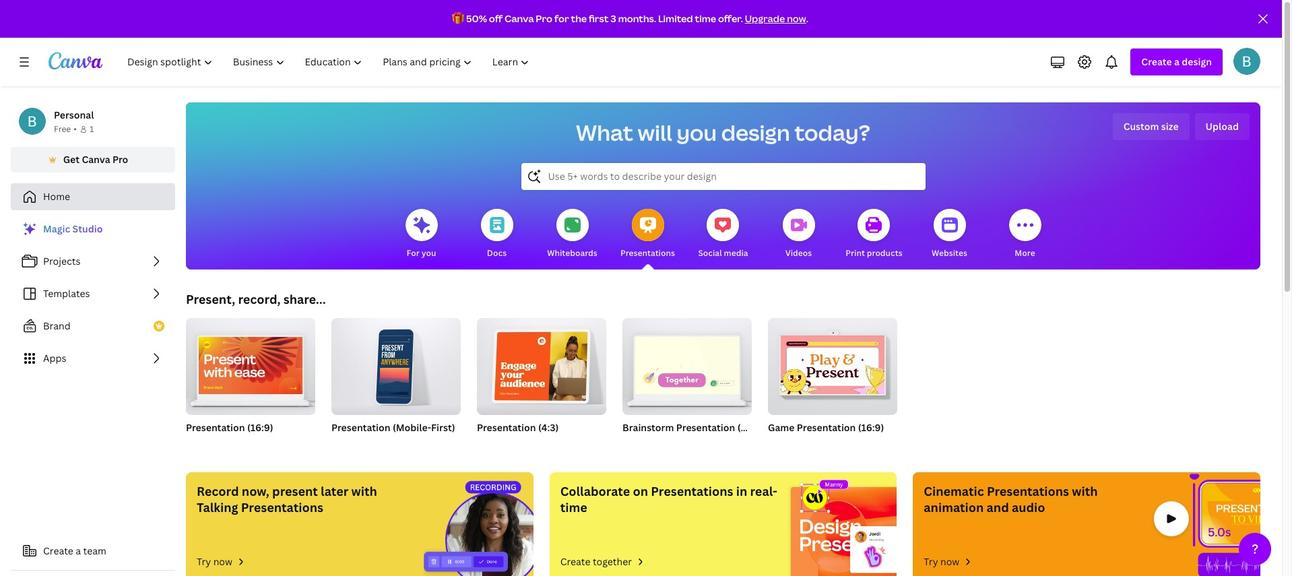 Task type: vqa. For each thing, say whether or not it's contained in the screenshot.


Task type: locate. For each thing, give the bounding box(es) containing it.
now
[[787, 12, 807, 25], [213, 555, 233, 568], [941, 555, 960, 568]]

None search field
[[521, 163, 926, 190]]

1 horizontal spatial now
[[787, 12, 807, 25]]

1 group from the left
[[186, 313, 315, 415]]

audio
[[1012, 499, 1046, 516]]

1 vertical spatial pro
[[113, 153, 128, 166]]

for
[[555, 12, 569, 25]]

more button
[[1009, 199, 1042, 270]]

create a design
[[1142, 55, 1213, 68]]

design left the brad klo image
[[1182, 55, 1213, 68]]

group up presentation (mobile-first) on the bottom of page
[[332, 313, 461, 415]]

get canva pro button
[[11, 147, 175, 173]]

0 horizontal spatial pro
[[113, 153, 128, 166]]

cinematic
[[924, 483, 984, 499]]

1 vertical spatial you
[[422, 247, 436, 259]]

try down talking
[[197, 555, 211, 568]]

present, record, share...
[[186, 291, 326, 307]]

create left team
[[43, 545, 73, 557]]

0 horizontal spatial you
[[422, 247, 436, 259]]

0 horizontal spatial try
[[197, 555, 211, 568]]

videos
[[786, 247, 812, 259]]

group up (4:3)
[[477, 313, 607, 415]]

canva right off
[[505, 12, 534, 25]]

1 horizontal spatial (16:9)
[[738, 421, 764, 434]]

group down present, record, share...
[[186, 313, 315, 415]]

upload
[[1206, 120, 1239, 133]]

with inside record now, present later with talking presentations
[[352, 483, 377, 499]]

create inside create a team button
[[43, 545, 73, 557]]

create
[[1142, 55, 1173, 68], [43, 545, 73, 557], [561, 555, 591, 568]]

presentation right game
[[797, 421, 856, 434]]

together
[[593, 555, 632, 568]]

5 group from the left
[[768, 313, 898, 415]]

projects link
[[11, 248, 175, 275]]

0 horizontal spatial (16:9)
[[247, 421, 273, 434]]

1 vertical spatial canva
[[82, 153, 110, 166]]

try now
[[197, 555, 233, 568], [924, 555, 960, 568]]

design inside dropdown button
[[1182, 55, 1213, 68]]

presentations inside cinematic presentations with animation and audio
[[987, 483, 1070, 499]]

websites button
[[932, 199, 968, 270]]

design
[[1182, 55, 1213, 68], [722, 118, 791, 147]]

group up brainstorm presentation (16:9)
[[623, 313, 752, 415]]

game presentation (16:9)
[[768, 421, 885, 434]]

websites
[[932, 247, 968, 259]]

0 vertical spatial design
[[1182, 55, 1213, 68]]

4 presentation from the left
[[677, 421, 736, 434]]

apps link
[[11, 345, 175, 372]]

presentation (mobile-first)
[[332, 421, 455, 434]]

2 try now from the left
[[924, 555, 960, 568]]

presentation left (mobile-
[[332, 421, 391, 434]]

media
[[724, 247, 749, 259]]

2 horizontal spatial create
[[1142, 55, 1173, 68]]

present
[[272, 483, 318, 499]]

2 with from the left
[[1072, 483, 1098, 499]]

upgrade
[[745, 12, 785, 25]]

1 horizontal spatial you
[[677, 118, 717, 147]]

team
[[83, 545, 106, 557]]

create for create together
[[561, 555, 591, 568]]

canva
[[505, 12, 534, 25], [82, 153, 110, 166]]

with right audio
[[1072, 483, 1098, 499]]

1 presentation from the left
[[186, 421, 245, 434]]

whiteboards button
[[547, 199, 598, 270]]

pro
[[536, 12, 553, 25], [113, 153, 128, 166]]

custom size
[[1124, 120, 1179, 133]]

print
[[846, 247, 865, 259]]

docs button
[[481, 199, 513, 270]]

1 horizontal spatial with
[[1072, 483, 1098, 499]]

0 horizontal spatial with
[[352, 483, 377, 499]]

1 horizontal spatial a
[[1175, 55, 1180, 68]]

1 horizontal spatial try
[[924, 555, 939, 568]]

will
[[638, 118, 673, 147]]

whiteboards
[[547, 247, 598, 259]]

0 vertical spatial canva
[[505, 12, 534, 25]]

a left team
[[76, 545, 81, 557]]

1
[[90, 123, 94, 135]]

1 try from the left
[[197, 555, 211, 568]]

try now down animation
[[924, 555, 960, 568]]

(16:9)
[[247, 421, 273, 434], [738, 421, 764, 434], [858, 421, 885, 434]]

0 vertical spatial time
[[695, 12, 717, 25]]

.
[[807, 12, 809, 25]]

group
[[186, 313, 315, 415], [332, 313, 461, 415], [477, 313, 607, 415], [623, 313, 752, 415], [768, 313, 898, 415]]

pro left the for at top left
[[536, 12, 553, 25]]

time left offer.
[[695, 12, 717, 25]]

3 presentation from the left
[[477, 421, 536, 434]]

2 horizontal spatial now
[[941, 555, 960, 568]]

brainstorm
[[623, 421, 674, 434]]

try now down talking
[[197, 555, 233, 568]]

1 horizontal spatial canva
[[505, 12, 534, 25]]

presentation
[[186, 421, 245, 434], [332, 421, 391, 434], [477, 421, 536, 434], [677, 421, 736, 434], [797, 421, 856, 434]]

with
[[352, 483, 377, 499], [1072, 483, 1098, 499]]

a for team
[[76, 545, 81, 557]]

a inside button
[[76, 545, 81, 557]]

months.
[[618, 12, 657, 25]]

1 horizontal spatial try now
[[924, 555, 960, 568]]

get canva pro
[[63, 153, 128, 166]]

1 with from the left
[[352, 483, 377, 499]]

group up game presentation (16:9)
[[768, 313, 898, 415]]

2 group from the left
[[332, 313, 461, 415]]

you right "will"
[[677, 118, 717, 147]]

time up create together
[[561, 499, 588, 516]]

magic studio
[[43, 222, 103, 235]]

presentation for presentation (16:9)
[[186, 421, 245, 434]]

0 horizontal spatial now
[[213, 555, 233, 568]]

time
[[695, 12, 717, 25], [561, 499, 588, 516]]

2 try from the left
[[924, 555, 939, 568]]

2 presentation from the left
[[332, 421, 391, 434]]

2 horizontal spatial (16:9)
[[858, 421, 885, 434]]

a inside dropdown button
[[1175, 55, 1180, 68]]

list
[[11, 216, 175, 372]]

1 vertical spatial a
[[76, 545, 81, 557]]

3
[[611, 12, 617, 25]]

talking
[[197, 499, 238, 516]]

create a team
[[43, 545, 106, 557]]

1 horizontal spatial pro
[[536, 12, 553, 25]]

create left together
[[561, 555, 591, 568]]

create inside create a design dropdown button
[[1142, 55, 1173, 68]]

1 vertical spatial time
[[561, 499, 588, 516]]

0 vertical spatial you
[[677, 118, 717, 147]]

0 horizontal spatial canva
[[82, 153, 110, 166]]

0 horizontal spatial try now
[[197, 555, 233, 568]]

first)
[[431, 421, 455, 434]]

you right for
[[422, 247, 436, 259]]

in
[[736, 483, 748, 499]]

presentation right brainstorm
[[677, 421, 736, 434]]

a up size on the right of the page
[[1175, 55, 1180, 68]]

Search search field
[[548, 164, 899, 189]]

0 horizontal spatial a
[[76, 545, 81, 557]]

presentations button
[[621, 199, 675, 270]]

1 horizontal spatial time
[[695, 12, 717, 25]]

get
[[63, 153, 80, 166]]

0 horizontal spatial create
[[43, 545, 73, 557]]

presentations
[[621, 247, 675, 259], [651, 483, 734, 499], [987, 483, 1070, 499], [241, 499, 323, 516]]

0 vertical spatial a
[[1175, 55, 1180, 68]]

(4:3)
[[538, 421, 559, 434]]

•
[[74, 123, 77, 135]]

1 horizontal spatial design
[[1182, 55, 1213, 68]]

top level navigation element
[[119, 49, 542, 75]]

presentation (4:3) group
[[477, 313, 607, 452]]

3 (16:9) from the left
[[858, 421, 885, 434]]

list containing magic studio
[[11, 216, 175, 372]]

create for create a design
[[1142, 55, 1173, 68]]

you
[[677, 118, 717, 147], [422, 247, 436, 259]]

design up search search box
[[722, 118, 791, 147]]

0 horizontal spatial time
[[561, 499, 588, 516]]

print products button
[[846, 199, 903, 270]]

presentation up record
[[186, 421, 245, 434]]

presentation left (4:3)
[[477, 421, 536, 434]]

a
[[1175, 55, 1180, 68], [76, 545, 81, 557]]

1 horizontal spatial create
[[561, 555, 591, 568]]

templates
[[43, 287, 90, 300]]

create up custom size
[[1142, 55, 1173, 68]]

2 (16:9) from the left
[[738, 421, 764, 434]]

now right upgrade
[[787, 12, 807, 25]]

now down talking
[[213, 555, 233, 568]]

size
[[1162, 120, 1179, 133]]

3 group from the left
[[477, 313, 607, 415]]

1 vertical spatial design
[[722, 118, 791, 147]]

collaborate
[[561, 483, 630, 499]]

4 group from the left
[[623, 313, 752, 415]]

1 try now from the left
[[197, 555, 233, 568]]

with right the later
[[352, 483, 377, 499]]

pro up home link
[[113, 153, 128, 166]]

try down animation
[[924, 555, 939, 568]]

custom
[[1124, 120, 1160, 133]]

0 horizontal spatial design
[[722, 118, 791, 147]]

canva right get
[[82, 153, 110, 166]]

now down animation
[[941, 555, 960, 568]]

social media
[[699, 247, 749, 259]]



Task type: describe. For each thing, give the bounding box(es) containing it.
record
[[197, 483, 239, 499]]

collaborate on presentations in real- time
[[561, 483, 778, 516]]

create together
[[561, 555, 632, 568]]

personal
[[54, 109, 94, 121]]

cinematic presentations with animation and audio
[[924, 483, 1098, 516]]

for you
[[407, 247, 436, 259]]

a for design
[[1175, 55, 1180, 68]]

share...
[[284, 291, 326, 307]]

projects
[[43, 255, 81, 268]]

templates link
[[11, 280, 175, 307]]

social media button
[[699, 199, 749, 270]]

(16:9) for brainstorm presentation (16:9)
[[738, 421, 764, 434]]

magic
[[43, 222, 70, 235]]

social
[[699, 247, 722, 259]]

presentations inside record now, present later with talking presentations
[[241, 499, 323, 516]]

for
[[407, 247, 420, 259]]

today?
[[795, 118, 871, 147]]

presentation for presentation (4:3)
[[477, 421, 536, 434]]

home link
[[11, 183, 175, 210]]

🎁 50% off canva pro for the first 3 months. limited time offer. upgrade now .
[[452, 12, 809, 25]]

50%
[[466, 12, 487, 25]]

5 presentation from the left
[[797, 421, 856, 434]]

on
[[633, 483, 648, 499]]

brainstorm presentation (16:9)
[[623, 421, 764, 434]]

what will you design today?
[[576, 118, 871, 147]]

upgrade now button
[[745, 12, 807, 25]]

videos button
[[783, 199, 815, 270]]

now for record now, present later with talking presentations
[[213, 555, 233, 568]]

off
[[489, 12, 503, 25]]

game
[[768, 421, 795, 434]]

apps
[[43, 352, 66, 365]]

canva inside button
[[82, 153, 110, 166]]

presentation (16:9)
[[186, 421, 273, 434]]

what
[[576, 118, 634, 147]]

magic studio link
[[11, 216, 175, 243]]

with inside cinematic presentations with animation and audio
[[1072, 483, 1098, 499]]

for you button
[[405, 199, 438, 270]]

more
[[1015, 247, 1036, 259]]

real-
[[750, 483, 778, 499]]

presentations inside collaborate on presentations in real- time
[[651, 483, 734, 499]]

and
[[987, 499, 1010, 516]]

now for cinematic presentations with animation and audio
[[941, 555, 960, 568]]

you inside for you button
[[422, 247, 436, 259]]

(mobile-
[[393, 421, 431, 434]]

free
[[54, 123, 71, 135]]

presentation (16:9) group
[[186, 313, 315, 452]]

present,
[[186, 291, 235, 307]]

now,
[[242, 483, 269, 499]]

pro inside button
[[113, 153, 128, 166]]

brainstorm presentation (16:9) group
[[623, 313, 764, 452]]

try now for record now, present later with talking presentations
[[197, 555, 233, 568]]

studio
[[73, 222, 103, 235]]

presentation for presentation (mobile-first)
[[332, 421, 391, 434]]

try for record now, present later with talking presentations
[[197, 555, 211, 568]]

try for cinematic presentations with animation and audio
[[924, 555, 939, 568]]

0 vertical spatial pro
[[536, 12, 553, 25]]

free •
[[54, 123, 77, 135]]

create a team button
[[11, 538, 175, 565]]

record now, present later with talking presentations
[[197, 483, 377, 516]]

brand link
[[11, 313, 175, 340]]

home
[[43, 190, 70, 203]]

print products
[[846, 247, 903, 259]]

time inside collaborate on presentations in real- time
[[561, 499, 588, 516]]

limited
[[658, 12, 693, 25]]

upload button
[[1195, 113, 1250, 140]]

🎁
[[452, 12, 464, 25]]

presentation (4:3)
[[477, 421, 559, 434]]

the
[[571, 12, 587, 25]]

brad klo image
[[1234, 48, 1261, 75]]

create for create a team
[[43, 545, 73, 557]]

presentation (mobile-first) group
[[332, 313, 461, 452]]

group for presentation (mobile-first)
[[332, 313, 461, 415]]

1 (16:9) from the left
[[247, 421, 273, 434]]

game presentation (16:9) group
[[768, 313, 898, 452]]

record,
[[238, 291, 281, 307]]

offer.
[[718, 12, 743, 25]]

brand
[[43, 319, 71, 332]]

animation
[[924, 499, 984, 516]]

custom size button
[[1113, 113, 1190, 140]]

later
[[321, 483, 349, 499]]

group inside brainstorm presentation (16:9) group
[[623, 313, 752, 415]]

docs
[[487, 247, 507, 259]]

try now for cinematic presentations with animation and audio
[[924, 555, 960, 568]]

first
[[589, 12, 609, 25]]

products
[[867, 247, 903, 259]]

group for presentation (4:3)
[[477, 313, 607, 415]]

(16:9) for game presentation (16:9)
[[858, 421, 885, 434]]

group for game presentation (16:9)
[[768, 313, 898, 415]]

create a design button
[[1131, 49, 1223, 75]]



